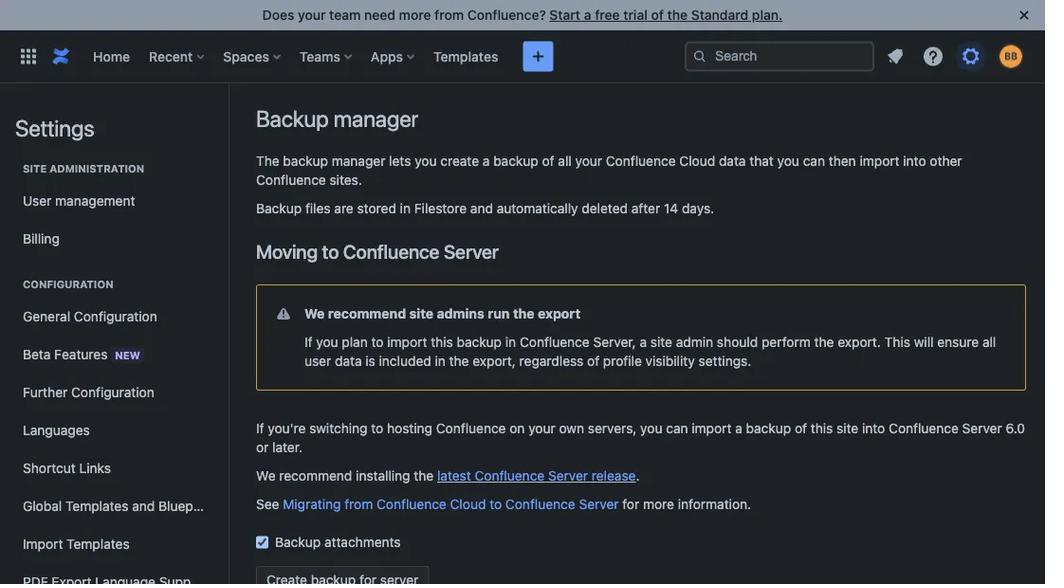 Task type: describe. For each thing, give the bounding box(es) containing it.
standard
[[691, 7, 749, 23]]

create content image
[[527, 45, 550, 68]]

administration
[[50, 163, 144, 175]]

home link
[[87, 41, 136, 72]]

we recommend installing the latest confluence server release .
[[256, 468, 640, 484]]

further configuration
[[23, 385, 154, 400]]

start
[[550, 7, 581, 23]]

installing
[[356, 468, 410, 484]]

user management link
[[15, 182, 213, 220]]

you inside if you're switching to hosting confluence on your own servers, you can import a backup of this site into confluence server 6.0 or later.
[[641, 421, 663, 436]]

or
[[256, 440, 269, 455]]

need
[[364, 7, 396, 23]]

we recommend site admins run the export
[[305, 306, 581, 322]]

0 horizontal spatial more
[[399, 7, 431, 23]]

beta features new
[[23, 346, 140, 362]]

import inside the backup manager lets you create a backup of all your confluence cloud data that you can then import into other confluence sites.
[[860, 153, 900, 169]]

global templates and blueprints link
[[15, 488, 220, 526]]

the left latest
[[414, 468, 434, 484]]

see migrating from confluence cloud to confluence server for more information.
[[256, 497, 752, 512]]

banner containing home
[[0, 30, 1046, 83]]

start a free trial of the standard plan. link
[[550, 7, 783, 23]]

general
[[23, 309, 70, 325]]

own
[[559, 421, 585, 436]]

to right moving
[[322, 240, 339, 262]]

Backup attachments checkbox
[[256, 533, 269, 552]]

spaces
[[223, 48, 269, 64]]

6.0
[[1006, 421, 1026, 436]]

search image
[[693, 49, 708, 64]]

server left release
[[548, 468, 588, 484]]

links
[[79, 461, 111, 476]]

create
[[441, 153, 479, 169]]

1 horizontal spatial from
[[435, 7, 464, 23]]

a left free
[[584, 7, 592, 23]]

recommend for site
[[328, 306, 406, 322]]

site
[[23, 163, 47, 175]]

a inside the backup manager lets you create a backup of all your confluence cloud data that you can then import into other confluence sites.
[[483, 153, 490, 169]]

billing link
[[15, 220, 213, 258]]

deleted
[[582, 201, 628, 216]]

confluence down will
[[889, 421, 959, 436]]

general configuration link
[[15, 298, 213, 336]]

can inside the backup manager lets you create a backup of all your confluence cloud data that you can then import into other confluence sites.
[[803, 153, 826, 169]]

14
[[664, 201, 679, 216]]

global templates and blueprints
[[23, 499, 220, 514]]

backup for backup attachments
[[275, 535, 321, 550]]

backup files are stored in filestore and automatically deleted after 14 days.
[[256, 201, 715, 216]]

admins
[[437, 306, 485, 322]]

of inside if you're switching to hosting confluence on your own servers, you can import a backup of this site into confluence server 6.0 or later.
[[795, 421, 807, 436]]

free
[[595, 7, 620, 23]]

0 vertical spatial manager
[[334, 105, 419, 132]]

1 horizontal spatial more
[[643, 497, 675, 512]]

teams
[[300, 48, 341, 64]]

server inside if you're switching to hosting confluence on your own servers, you can import a backup of this site into confluence server 6.0 or later.
[[963, 421, 1003, 436]]

the left export. on the bottom of page
[[815, 334, 835, 350]]

manager inside the backup manager lets you create a backup of all your confluence cloud data that you can then import into other confluence sites.
[[332, 153, 386, 169]]

included
[[379, 353, 432, 369]]

general configuration
[[23, 309, 157, 325]]

after
[[632, 201, 661, 216]]

shortcut
[[23, 461, 76, 476]]

attachments
[[324, 535, 401, 550]]

later.
[[272, 440, 303, 455]]

ensure
[[938, 334, 979, 350]]

global
[[23, 499, 62, 514]]

site inside if you plan to import this backup in confluence server, a site admin should perform the export. this will ensure all user data is included in the export, regardless of profile visibility settings.
[[651, 334, 673, 350]]

this inside if you plan to import this backup in confluence server, a site admin should perform the export. this will ensure all user data is included in the export, regardless of profile visibility settings.
[[431, 334, 453, 350]]

to inside if you plan to import this backup in confluence server, a site admin should perform the export. this will ensure all user data is included in the export, regardless of profile visibility settings.
[[372, 334, 384, 350]]

confluence image
[[49, 45, 72, 68]]

you right lets
[[415, 153, 437, 169]]

confluence up after
[[606, 153, 676, 169]]

backup for backup files are stored in filestore and automatically deleted after 14 days.
[[256, 201, 302, 216]]

help icon image
[[922, 45, 945, 68]]

information.
[[678, 497, 752, 512]]

this inside if you're switching to hosting confluence on your own servers, you can import a backup of this site into confluence server 6.0 or later.
[[811, 421, 833, 436]]

your inside the backup manager lets you create a backup of all your confluence cloud data that you can then import into other confluence sites.
[[576, 153, 603, 169]]

confluence left on
[[436, 421, 506, 436]]

filestore
[[414, 201, 467, 216]]

confluence down stored
[[343, 240, 440, 262]]

lets
[[389, 153, 411, 169]]

import inside if you're switching to hosting confluence on your own servers, you can import a backup of this site into confluence server 6.0 or later.
[[692, 421, 732, 436]]

import templates
[[23, 537, 130, 552]]

templates link
[[428, 41, 504, 72]]

moving to confluence server
[[256, 240, 499, 262]]

1 vertical spatial cloud
[[450, 497, 486, 512]]

stored
[[357, 201, 397, 216]]

recommend for installing
[[279, 468, 352, 484]]

server,
[[593, 334, 636, 350]]

0 vertical spatial configuration
[[23, 278, 114, 291]]

will
[[914, 334, 934, 350]]

.
[[636, 468, 640, 484]]

data inside if you plan to import this backup in confluence server, a site admin should perform the export. this will ensure all user data is included in the export, regardless of profile visibility settings.
[[335, 353, 362, 369]]

confluence?
[[468, 7, 546, 23]]

recent button
[[143, 41, 212, 72]]

further
[[23, 385, 68, 400]]

1 horizontal spatial and
[[471, 201, 493, 216]]

moving
[[256, 240, 318, 262]]

server down backup files are stored in filestore and automatically deleted after 14 days.
[[444, 240, 499, 262]]

import templates link
[[15, 526, 213, 564]]

management
[[55, 193, 135, 209]]

notification icon image
[[884, 45, 907, 68]]

latest confluence server release link
[[437, 468, 636, 484]]

configuration group
[[15, 258, 220, 584]]

confluence down latest confluence server release "link"
[[506, 497, 576, 512]]

switching
[[310, 421, 368, 436]]

latest
[[437, 468, 471, 484]]

then
[[829, 153, 857, 169]]

confluence down installing at the bottom left
[[377, 497, 447, 512]]

export,
[[473, 353, 516, 369]]

backup right the
[[283, 153, 328, 169]]

the left "export,"
[[449, 353, 469, 369]]

this
[[885, 334, 911, 350]]

migrating from confluence cloud to confluence server link
[[283, 497, 619, 512]]

1 horizontal spatial in
[[435, 353, 446, 369]]

you're
[[268, 421, 306, 436]]

you inside if you plan to import this backup in confluence server, a site admin should perform the export. this will ensure all user data is included in the export, regardless of profile visibility settings.
[[316, 334, 338, 350]]

languages link
[[15, 412, 213, 450]]

of inside the backup manager lets you create a backup of all your confluence cloud data that you can then import into other confluence sites.
[[542, 153, 555, 169]]

spaces button
[[218, 41, 288, 72]]

templates inside global element
[[434, 48, 499, 64]]

0 horizontal spatial from
[[345, 497, 373, 512]]

are
[[334, 201, 354, 216]]

visibility
[[646, 353, 695, 369]]

collapse sidebar image
[[207, 93, 249, 131]]

confluence inside if you plan to import this backup in confluence server, a site admin should perform the export. this will ensure all user data is included in the export, regardless of profile visibility settings.
[[520, 334, 590, 350]]



Task type: vqa. For each thing, say whether or not it's contained in the screenshot.
Server in If you're switching to hosting Confluence on your own servers, you can import a backup of this site into Confluence Server 6.0 or later.
yes



Task type: locate. For each thing, give the bounding box(es) containing it.
the backup manager lets you create a backup of all your confluence cloud data that you can then import into other confluence sites.
[[256, 153, 963, 188]]

2 horizontal spatial site
[[837, 421, 859, 436]]

server
[[444, 240, 499, 262], [963, 421, 1003, 436], [548, 468, 588, 484], [579, 497, 619, 512]]

1 vertical spatial if
[[256, 421, 264, 436]]

data down plan
[[335, 353, 362, 369]]

into inside if you're switching to hosting confluence on your own servers, you can import a backup of this site into confluence server 6.0 or later.
[[863, 421, 886, 436]]

0 vertical spatial backup
[[256, 105, 329, 132]]

0 horizontal spatial your
[[298, 7, 326, 23]]

features
[[54, 346, 108, 362]]

banner
[[0, 30, 1046, 83]]

1 vertical spatial into
[[863, 421, 886, 436]]

0 vertical spatial data
[[719, 153, 746, 169]]

0 horizontal spatial site
[[410, 306, 434, 322]]

billing
[[23, 231, 60, 247]]

configuration inside further configuration link
[[71, 385, 154, 400]]

we for we recommend site admins run the export
[[305, 306, 325, 322]]

1 vertical spatial we
[[256, 468, 276, 484]]

0 vertical spatial your
[[298, 7, 326, 23]]

global element
[[11, 30, 685, 83]]

backup down settings. on the bottom right
[[746, 421, 792, 436]]

the
[[668, 7, 688, 23], [513, 306, 535, 322], [815, 334, 835, 350], [449, 353, 469, 369], [414, 468, 434, 484]]

0 vertical spatial cloud
[[680, 153, 716, 169]]

backup left 'files'
[[256, 201, 302, 216]]

0 vertical spatial from
[[435, 7, 464, 23]]

backup up the
[[256, 105, 329, 132]]

0 vertical spatial if
[[305, 334, 313, 350]]

beta
[[23, 346, 51, 362]]

all inside the backup manager lets you create a backup of all your confluence cloud data that you can then import into other confluence sites.
[[558, 153, 572, 169]]

0 vertical spatial this
[[431, 334, 453, 350]]

the right run
[[513, 306, 535, 322]]

1 vertical spatial can
[[666, 421, 688, 436]]

2 vertical spatial in
[[435, 353, 446, 369]]

into down export. on the bottom of page
[[863, 421, 886, 436]]

backup inside if you plan to import this backup in confluence server, a site admin should perform the export. this will ensure all user data is included in the export, regardless of profile visibility settings.
[[457, 334, 502, 350]]

1 vertical spatial recommend
[[279, 468, 352, 484]]

import up included
[[387, 334, 427, 350]]

more right need
[[399, 7, 431, 23]]

to left hosting
[[371, 421, 384, 436]]

1 vertical spatial manager
[[332, 153, 386, 169]]

1 horizontal spatial your
[[529, 421, 556, 436]]

1 horizontal spatial import
[[692, 421, 732, 436]]

cloud down latest
[[450, 497, 486, 512]]

we up see
[[256, 468, 276, 484]]

2 horizontal spatial your
[[576, 153, 603, 169]]

servers,
[[588, 421, 637, 436]]

trial
[[624, 7, 648, 23]]

of down perform
[[795, 421, 807, 436]]

to down latest confluence server release "link"
[[490, 497, 502, 512]]

manager up lets
[[334, 105, 419, 132]]

0 horizontal spatial we
[[256, 468, 276, 484]]

site administration group
[[15, 142, 213, 264]]

0 vertical spatial site
[[410, 306, 434, 322]]

0 horizontal spatial into
[[863, 421, 886, 436]]

can right servers,
[[666, 421, 688, 436]]

1 horizontal spatial data
[[719, 153, 746, 169]]

shortcut links
[[23, 461, 111, 476]]

appswitcher icon image
[[17, 45, 40, 68]]

1 vertical spatial configuration
[[74, 309, 157, 325]]

apps button
[[365, 41, 422, 72]]

configuration for further
[[71, 385, 154, 400]]

0 vertical spatial in
[[400, 201, 411, 216]]

1 horizontal spatial we
[[305, 306, 325, 322]]

should
[[717, 334, 758, 350]]

a
[[584, 7, 592, 23], [483, 153, 490, 169], [640, 334, 647, 350], [736, 421, 743, 436]]

release
[[592, 468, 636, 484]]

import
[[23, 537, 63, 552]]

all up automatically
[[558, 153, 572, 169]]

server left for
[[579, 497, 619, 512]]

if for if you're switching to hosting confluence on your own servers, you can import a backup of this site into confluence server 6.0 or later.
[[256, 421, 264, 436]]

configuration up new
[[74, 309, 157, 325]]

for
[[623, 497, 640, 512]]

of right trial
[[651, 7, 664, 23]]

if you plan to import this backup in confluence server, a site admin should perform the export. this will ensure all user data is included in the export, regardless of profile visibility settings.
[[305, 334, 997, 369]]

does your team need more from confluence? start a free trial of the standard plan.
[[262, 7, 783, 23]]

into inside the backup manager lets you create a backup of all your confluence cloud data that you can then import into other confluence sites.
[[904, 153, 927, 169]]

regardless
[[520, 353, 584, 369]]

0 vertical spatial recommend
[[328, 306, 406, 322]]

import down settings. on the bottom right
[[692, 421, 732, 436]]

you right servers,
[[641, 421, 663, 436]]

new
[[115, 349, 140, 362]]

into
[[904, 153, 927, 169], [863, 421, 886, 436]]

1 vertical spatial and
[[132, 499, 155, 514]]

backup for backup manager
[[256, 105, 329, 132]]

data inside the backup manager lets you create a backup of all your confluence cloud data that you can then import into other confluence sites.
[[719, 153, 746, 169]]

1 vertical spatial all
[[983, 334, 997, 350]]

your right on
[[529, 421, 556, 436]]

1 vertical spatial this
[[811, 421, 833, 436]]

this down perform
[[811, 421, 833, 436]]

2 horizontal spatial import
[[860, 153, 900, 169]]

export
[[538, 306, 581, 322]]

recommend up plan
[[328, 306, 406, 322]]

user
[[23, 193, 52, 209]]

1 vertical spatial backup
[[256, 201, 302, 216]]

if inside if you plan to import this backup in confluence server, a site admin should perform the export. this will ensure all user data is included in the export, regardless of profile visibility settings.
[[305, 334, 313, 350]]

to up the is
[[372, 334, 384, 350]]

site up the visibility
[[651, 334, 673, 350]]

settings.
[[699, 353, 752, 369]]

of inside if you plan to import this backup in confluence server, a site admin should perform the export. this will ensure all user data is included in the export, regardless of profile visibility settings.
[[587, 353, 600, 369]]

0 horizontal spatial data
[[335, 353, 362, 369]]

from
[[435, 7, 464, 23], [345, 497, 373, 512]]

Search field
[[685, 41, 875, 72]]

0 horizontal spatial in
[[400, 201, 411, 216]]

configuration
[[23, 278, 114, 291], [74, 309, 157, 325], [71, 385, 154, 400]]

recommend up migrating
[[279, 468, 352, 484]]

2 vertical spatial backup
[[275, 535, 321, 550]]

1 vertical spatial templates
[[65, 499, 129, 514]]

templates down confluence?
[[434, 48, 499, 64]]

can inside if you're switching to hosting confluence on your own servers, you can import a backup of this site into confluence server 6.0 or later.
[[666, 421, 688, 436]]

your up deleted
[[576, 153, 603, 169]]

configuration up general
[[23, 278, 114, 291]]

of
[[651, 7, 664, 23], [542, 153, 555, 169], [587, 353, 600, 369], [795, 421, 807, 436]]

templates down links
[[65, 499, 129, 514]]

that
[[750, 153, 774, 169]]

backup right 'backup attachments' option
[[275, 535, 321, 550]]

1 horizontal spatial if
[[305, 334, 313, 350]]

templates
[[434, 48, 499, 64], [65, 499, 129, 514], [67, 537, 130, 552]]

and left blueprints
[[132, 499, 155, 514]]

backup up automatically
[[494, 153, 539, 169]]

confluence up see migrating from confluence cloud to confluence server for more information.
[[475, 468, 545, 484]]

of down server,
[[587, 353, 600, 369]]

to inside if you're switching to hosting confluence on your own servers, you can import a backup of this site into confluence server 6.0 or later.
[[371, 421, 384, 436]]

templates for global templates and blueprints
[[65, 499, 129, 514]]

in right stored
[[400, 201, 411, 216]]

all inside if you plan to import this backup in confluence server, a site admin should perform the export. this will ensure all user data is included in the export, regardless of profile visibility settings.
[[983, 334, 997, 350]]

confluence image
[[49, 45, 72, 68]]

0 vertical spatial more
[[399, 7, 431, 23]]

if up or
[[256, 421, 264, 436]]

site down export. on the bottom of page
[[837, 421, 859, 436]]

site left admins
[[410, 306, 434, 322]]

admin
[[676, 334, 714, 350]]

cloud up days.
[[680, 153, 716, 169]]

0 horizontal spatial import
[[387, 334, 427, 350]]

a inside if you're switching to hosting confluence on your own servers, you can import a backup of this site into confluence server 6.0 or later.
[[736, 421, 743, 436]]

0 vertical spatial all
[[558, 153, 572, 169]]

configuration up languages 'link' at the bottom left of page
[[71, 385, 154, 400]]

0 vertical spatial can
[[803, 153, 826, 169]]

site
[[410, 306, 434, 322], [651, 334, 673, 350], [837, 421, 859, 436]]

your inside if you're switching to hosting confluence on your own servers, you can import a backup of this site into confluence server 6.0 or later.
[[529, 421, 556, 436]]

templates for import templates
[[67, 537, 130, 552]]

from up templates link
[[435, 7, 464, 23]]

None button
[[256, 566, 429, 584]]

all right ensure
[[983, 334, 997, 350]]

can left then
[[803, 153, 826, 169]]

1 vertical spatial site
[[651, 334, 673, 350]]

1 horizontal spatial site
[[651, 334, 673, 350]]

backup inside if you're switching to hosting confluence on your own servers, you can import a backup of this site into confluence server 6.0 or later.
[[746, 421, 792, 436]]

can
[[803, 153, 826, 169], [666, 421, 688, 436]]

server left 6.0
[[963, 421, 1003, 436]]

1 vertical spatial data
[[335, 353, 362, 369]]

configuration inside the general configuration link
[[74, 309, 157, 325]]

apps
[[371, 48, 403, 64]]

perform
[[762, 334, 811, 350]]

import
[[860, 153, 900, 169], [387, 334, 427, 350], [692, 421, 732, 436]]

into left other
[[904, 153, 927, 169]]

further configuration link
[[15, 374, 213, 412]]

if for if you plan to import this backup in confluence server, a site admin should perform the export. this will ensure all user data is included in the export, regardless of profile visibility settings.
[[305, 334, 313, 350]]

you up user
[[316, 334, 338, 350]]

0 vertical spatial templates
[[434, 48, 499, 64]]

1 vertical spatial your
[[576, 153, 603, 169]]

confluence down the
[[256, 172, 326, 188]]

1 vertical spatial in
[[506, 334, 516, 350]]

and inside configuration group
[[132, 499, 155, 514]]

languages
[[23, 423, 90, 438]]

manager
[[334, 105, 419, 132], [332, 153, 386, 169]]

recent
[[149, 48, 193, 64]]

0 horizontal spatial this
[[431, 334, 453, 350]]

1 vertical spatial import
[[387, 334, 427, 350]]

plan.
[[752, 7, 783, 23]]

if inside if you're switching to hosting confluence on your own servers, you can import a backup of this site into confluence server 6.0 or later.
[[256, 421, 264, 436]]

plan
[[342, 334, 368, 350]]

0 horizontal spatial all
[[558, 153, 572, 169]]

configuration for general
[[74, 309, 157, 325]]

cloud inside the backup manager lets you create a backup of all your confluence cloud data that you can then import into other confluence sites.
[[680, 153, 716, 169]]

1 vertical spatial from
[[345, 497, 373, 512]]

a up the profile
[[640, 334, 647, 350]]

2 vertical spatial import
[[692, 421, 732, 436]]

and
[[471, 201, 493, 216], [132, 499, 155, 514]]

0 horizontal spatial cloud
[[450, 497, 486, 512]]

your left team
[[298, 7, 326, 23]]

0 horizontal spatial can
[[666, 421, 688, 436]]

site administration
[[23, 163, 144, 175]]

1 horizontal spatial all
[[983, 334, 997, 350]]

more right for
[[643, 497, 675, 512]]

we up user
[[305, 306, 325, 322]]

confluence up regardless
[[520, 334, 590, 350]]

in right included
[[435, 353, 446, 369]]

import right then
[[860, 153, 900, 169]]

settings
[[15, 115, 94, 141]]

on
[[510, 421, 525, 436]]

1 vertical spatial more
[[643, 497, 675, 512]]

hosting
[[387, 421, 433, 436]]

you right that
[[778, 153, 800, 169]]

0 horizontal spatial and
[[132, 499, 155, 514]]

2 vertical spatial configuration
[[71, 385, 154, 400]]

the right trial
[[668, 7, 688, 23]]

0 horizontal spatial if
[[256, 421, 264, 436]]

1 horizontal spatial cloud
[[680, 153, 716, 169]]

does
[[262, 7, 295, 23]]

backup up "export,"
[[457, 334, 502, 350]]

2 vertical spatial site
[[837, 421, 859, 436]]

a right create
[[483, 153, 490, 169]]

cloud
[[680, 153, 716, 169], [450, 497, 486, 512]]

backup attachments
[[275, 535, 401, 550]]

the
[[256, 153, 280, 169]]

blueprints
[[159, 499, 220, 514]]

backup manager
[[256, 105, 419, 132]]

1 horizontal spatial this
[[811, 421, 833, 436]]

and right filestore
[[471, 201, 493, 216]]

from down installing at the bottom left
[[345, 497, 373, 512]]

close image
[[1013, 4, 1036, 27]]

profile
[[603, 353, 642, 369]]

manager up the sites.
[[332, 153, 386, 169]]

a inside if you plan to import this backup in confluence server, a site admin should perform the export. this will ensure all user data is included in the export, regardless of profile visibility settings.
[[640, 334, 647, 350]]

2 vertical spatial your
[[529, 421, 556, 436]]

templates down global templates and blueprints link
[[67, 537, 130, 552]]

a down settings. on the bottom right
[[736, 421, 743, 436]]

site inside if you're switching to hosting confluence on your own servers, you can import a backup of this site into confluence server 6.0 or later.
[[837, 421, 859, 436]]

sites.
[[330, 172, 362, 188]]

export.
[[838, 334, 881, 350]]

this down the we recommend site admins run the export at bottom
[[431, 334, 453, 350]]

if up user
[[305, 334, 313, 350]]

0 vertical spatial we
[[305, 306, 325, 322]]

home
[[93, 48, 130, 64]]

all
[[558, 153, 572, 169], [983, 334, 997, 350]]

in up "export,"
[[506, 334, 516, 350]]

import inside if you plan to import this backup in confluence server, a site admin should perform the export. this will ensure all user data is included in the export, regardless of profile visibility settings.
[[387, 334, 427, 350]]

0 vertical spatial import
[[860, 153, 900, 169]]

of up automatically
[[542, 153, 555, 169]]

you
[[415, 153, 437, 169], [778, 153, 800, 169], [316, 334, 338, 350], [641, 421, 663, 436]]

backup
[[256, 105, 329, 132], [256, 201, 302, 216], [275, 535, 321, 550]]

shortcut links link
[[15, 450, 213, 488]]

we for we recommend installing the latest confluence server release .
[[256, 468, 276, 484]]

1 horizontal spatial into
[[904, 153, 927, 169]]

recommend
[[328, 306, 406, 322], [279, 468, 352, 484]]

files
[[305, 201, 331, 216]]

run
[[488, 306, 510, 322]]

1 horizontal spatial can
[[803, 153, 826, 169]]

other
[[930, 153, 963, 169]]

0 vertical spatial and
[[471, 201, 493, 216]]

2 horizontal spatial in
[[506, 334, 516, 350]]

0 vertical spatial into
[[904, 153, 927, 169]]

see
[[256, 497, 279, 512]]

your
[[298, 7, 326, 23], [576, 153, 603, 169], [529, 421, 556, 436]]

user management
[[23, 193, 135, 209]]

in
[[400, 201, 411, 216], [506, 334, 516, 350], [435, 353, 446, 369]]

2 vertical spatial templates
[[67, 537, 130, 552]]

if you're switching to hosting confluence on your own servers, you can import a backup of this site into confluence server 6.0 or later.
[[256, 421, 1026, 455]]

data left that
[[719, 153, 746, 169]]

settings icon image
[[960, 45, 983, 68]]



